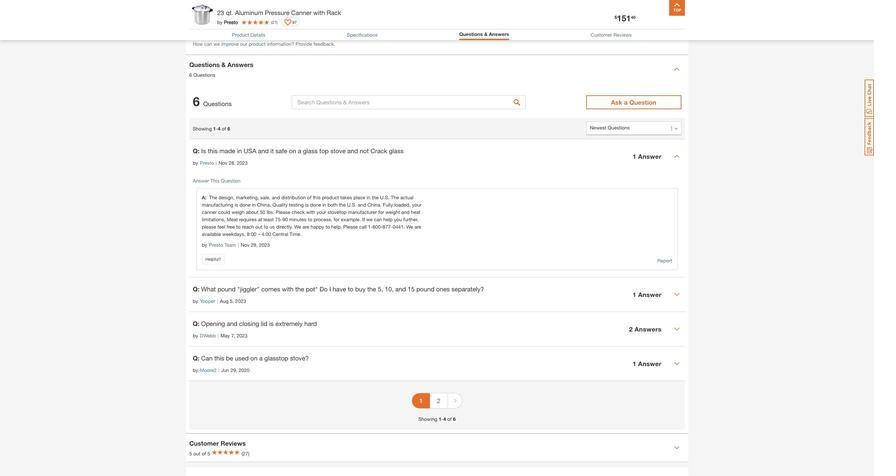 Task type: describe. For each thing, give the bounding box(es) containing it.
1 vertical spatial 5,
[[230, 298, 234, 304]]

team
[[225, 242, 236, 248]]

made
[[220, 147, 236, 155]]

to down the process,
[[326, 224, 330, 230]]

sale,
[[261, 195, 271, 200]]

rack
[[327, 9, 341, 16]]

1 horizontal spatial u.s.
[[380, 195, 390, 200]]

have
[[333, 285, 346, 293]]

not
[[360, 147, 369, 155]]

2 are from the left
[[415, 224, 422, 230]]

97
[[293, 20, 297, 24]]

information?
[[267, 41, 295, 47]]

2 navigation
[[412, 388, 463, 416]]

heat
[[411, 209, 421, 215]]

diy button
[[602, 8, 624, 25]]

this inside the design, marketing, sale, and distribution of this product takes place in the u.s.  the actual manufacturing is done in china.  quality testing is done in both the u.s. and china.   fully loaded, your canner could weigh about 50 lbs. please check with your stovetop manufacturer for weight and heat limitations. meat requires at least 75-90 minutes to process, for example.   if we can help you further, please feel free to reach out to us directly. we are happy to help. please call 1-800-877-0441. we are available weekdays, 8:00 – 4:00 central time.
[[313, 195, 321, 200]]

directly.
[[276, 224, 293, 230]]

out inside the design, marketing, sale, and distribution of this product takes place in the u.s.  the actual manufacturing is done in china.  quality testing is done in both the u.s. and china.   fully loaded, your canner could weigh about 50 lbs. please check with your stovetop manufacturer for weight and heat limitations. meat requires at least 75-90 minutes to process, for example.   if we can help you further, please feel free to reach out to us directly. we are happy to help. please call 1-800-877-0441. we are available weekdays, 8:00 – 4:00 central time.
[[256, 224, 263, 230]]

and up 7,
[[227, 320, 238, 328]]

at
[[258, 217, 262, 222]]

877-
[[383, 224, 393, 230]]

weekdays,
[[223, 231, 246, 237]]

product inside the design, marketing, sale, and distribution of this product takes place in the u.s.  the actual manufacturing is done in china.  quality testing is done in both the u.s. and china.   fully loaded, your canner could weigh about 50 lbs. please check with your stovetop manufacturer for weight and heat limitations. meat requires at least 75-90 minutes to process, for example.   if we can help you further, please feel free to reach out to us directly. we are happy to help. please call 1-800-877-0441. we are available weekdays, 8:00 – 4:00 central time.
[[322, 195, 339, 200]]

q: what pound "jiggler" comes with the pot" do i have to buy the 5, 10, and 15 pound ones separately?
[[193, 285, 485, 293]]

question for answer this question
[[221, 178, 241, 184]]

70815
[[296, 13, 312, 20]]

do
[[320, 285, 328, 293]]

| right team
[[238, 242, 239, 248]]

can
[[201, 355, 213, 362]]

this for is this made in usa and it safe on a glass top stove and not crack glass
[[208, 147, 218, 155]]

warranty
[[227, 16, 246, 22]]

ones
[[437, 285, 450, 293]]

9pm
[[265, 13, 276, 20]]

of inside the design, marketing, sale, and distribution of this product takes place in the u.s.  the actual manufacturing is done in china.  quality testing is done in both the u.s. and china.   fully loaded, your canner could weigh about 50 lbs. please check with your stovetop manufacturer for weight and heat limitations. meat requires at least 75-90 minutes to process, for example.   if we can help you further, please feel free to reach out to us directly. we are happy to help. please call 1-800-877-0441. we are available weekdays, 8:00 – 4:00 central time.
[[308, 195, 312, 200]]

1-
[[368, 224, 373, 230]]

q: can this be used on a glasstop stove?
[[193, 355, 309, 362]]

2 done from the left
[[310, 202, 321, 208]]

2023 down '4:00'
[[259, 242, 270, 248]]

report
[[658, 258, 673, 264]]

0 vertical spatial please
[[276, 209, 291, 215]]

1 vertical spatial u.s.
[[347, 202, 357, 208]]

1 for what pound "jiggler" comes with the pot" do i have to buy the 5, 10, and 15 pound ones separately?
[[633, 291, 637, 298]]

15
[[408, 285, 415, 293]]

product image image
[[191, 3, 214, 26]]

to left us
[[264, 224, 268, 230]]

questions inside 6 questions
[[203, 100, 232, 108]]

in left "both"
[[323, 202, 327, 208]]

questions & answers 6 questions
[[189, 61, 254, 78]]

limited
[[339, 16, 355, 22]]

answer for can this be used on a glasstop stove?
[[639, 360, 662, 368]]

can inside the design, marketing, sale, and distribution of this product takes place in the u.s.  the actual manufacturing is done in china.  quality testing is done in both the u.s. and china.   fully loaded, your canner could weigh about 50 lbs. please check with your stovetop manufacturer for weight and heat limitations. meat requires at least 75-90 minutes to process, for example.   if we can help you further, please feel free to reach out to us directly. we are happy to help. please call 1-800-877-0441. we are available weekdays, 8:00 – 4:00 central time.
[[374, 217, 382, 222]]

manufacturer
[[196, 16, 226, 22]]

answer for is this made in usa and it safe on a glass top stove and not crack glass
[[639, 152, 662, 160]]

by down "23"
[[217, 19, 223, 25]]

1 vertical spatial a
[[298, 147, 302, 155]]

4:00
[[262, 231, 271, 237]]

presto for the design, marketing, sale, and distribution of this product takes place in the u.s.  the actual manufacturing is done in china.  quality testing is done in both the u.s. and china.   fully loaded, your canner could weigh about 50 lbs. please check with your stovetop manufacturer for weight and heat limitations. meat requires at least 75-90 minutes to process, for example.   if we can help you further, please feel free to reach out to us directly. we are happy to help. please call 1-800-877-0441. we are available weekdays, 8:00 – 4:00 central time.
[[209, 242, 223, 248]]

Search Questions & Answers text field
[[292, 95, 526, 109]]

fully
[[383, 202, 393, 208]]

in up about
[[252, 202, 256, 208]]

product details
[[232, 32, 266, 38]]

actual
[[401, 195, 414, 200]]

minutes
[[290, 217, 307, 222]]

yooper button
[[200, 298, 215, 305]]

0 horizontal spatial 29,
[[231, 367, 238, 373]]

with for the
[[282, 285, 294, 293]]

0 horizontal spatial nov
[[219, 160, 228, 166]]

the home depot logo image
[[192, 6, 214, 28]]

a inside button
[[625, 99, 628, 106]]

(27)
[[242, 451, 250, 457]]

with for rack
[[314, 9, 325, 16]]

q: for q: can this be used on a glasstop stove?
[[193, 355, 200, 362]]

1 horizontal spatial for
[[379, 209, 385, 215]]

1 horizontal spatial 29,
[[251, 242, 258, 248]]

| for closing
[[218, 333, 219, 339]]

0 horizontal spatial is
[[235, 202, 238, 208]]

marketing,
[[236, 195, 259, 200]]

0 vertical spatial 5,
[[378, 285, 384, 293]]

ask a question
[[612, 99, 657, 106]]

1 done from the left
[[240, 202, 251, 208]]

1 horizontal spatial is
[[269, 320, 274, 328]]

q: is this made in usa and it safe on a glass top stove and not crack glass
[[193, 147, 404, 155]]

1 are from the left
[[303, 224, 310, 230]]

What can we help you find today? search field
[[325, 9, 516, 24]]

40
[[632, 15, 636, 20]]

weigh
[[232, 209, 245, 215]]

is
[[201, 147, 206, 155]]

diy
[[609, 18, 618, 25]]

design,
[[219, 195, 235, 200]]

1 for is this made in usa and it safe on a glass top stove and not crack glass
[[633, 152, 637, 160]]

8:00
[[247, 231, 257, 237]]

questions & answers
[[460, 31, 510, 37]]

qt.
[[226, 9, 234, 16]]

2 answers
[[630, 325, 662, 333]]

and up manufacturer
[[358, 202, 366, 208]]

quality
[[273, 202, 288, 208]]

click to redirect to view my cart page image
[[667, 8, 676, 17]]

further,
[[404, 217, 419, 222]]

1 vertical spatial customer reviews
[[189, 440, 246, 447]]

in right the place
[[367, 195, 371, 200]]

answers for questions & answers 6 questions
[[228, 61, 254, 68]]

check
[[292, 209, 305, 215]]

how
[[193, 41, 203, 47]]

closing
[[239, 320, 259, 328]]

1 horizontal spatial your
[[412, 202, 422, 208]]

a:
[[202, 195, 209, 200]]

1 vertical spatial showing
[[419, 416, 438, 422]]

27
[[272, 20, 277, 24]]

place
[[354, 195, 366, 200]]

aluminum
[[235, 9, 263, 16]]

caret image for is this made in usa and it safe on a glass top stove and not crack glass
[[675, 154, 680, 159]]

us
[[270, 224, 275, 230]]

glasstop
[[265, 355, 289, 362]]

what
[[201, 285, 216, 293]]

2023 for "jiggler"
[[236, 298, 246, 304]]

2 horizontal spatial is
[[305, 202, 309, 208]]

the down takes
[[339, 202, 346, 208]]

ask
[[612, 99, 623, 106]]

0 horizontal spatial showing 1 - 4 of 6
[[193, 126, 230, 132]]

and left not
[[348, 147, 358, 155]]

by for the design, marketing, sale, and distribution of this product takes place in the u.s.  the actual manufacturing is done in china.  quality testing is done in both the u.s. and china.   fully loaded, your canner could weigh about 50 lbs. please check with your stovetop manufacturer for weight and heat limitations. meat requires at least 75-90 minutes to process, for example.   if we can help you further, please feel free to reach out to us directly. we are happy to help. please call 1-800-877-0441. we are available weekdays, 8:00 – 4:00 central time.
[[202, 242, 207, 248]]

2 vertical spatial a
[[259, 355, 263, 362]]

$ 151 40
[[615, 13, 636, 23]]

answers inside questions element
[[635, 325, 662, 333]]

2020
[[239, 367, 250, 373]]

0 vertical spatial can
[[204, 41, 212, 47]]

1 horizontal spatial -
[[442, 416, 444, 422]]

1 caret image from the top
[[675, 66, 680, 72]]

23 qt. aluminum pressure canner with rack
[[217, 9, 341, 16]]

1 the from the left
[[209, 195, 217, 200]]

1 china. from the left
[[257, 202, 271, 208]]

1 vertical spatial customer
[[189, 440, 219, 447]]

dwebb button
[[200, 332, 216, 340]]

happy
[[311, 224, 325, 230]]

if
[[363, 217, 365, 222]]

display image
[[285, 19, 292, 26]]

least
[[264, 217, 274, 222]]

to up 'happy' on the top
[[308, 217, 313, 222]]

manufacturing
[[202, 202, 234, 208]]

7,
[[231, 333, 236, 339]]

by for what pound "jiggler" comes with the pot" do i have to buy the 5, 10, and 15 pound ones separately?
[[193, 298, 198, 304]]

safe
[[276, 147, 288, 155]]

answer this question link
[[193, 178, 241, 184]]

to right free
[[236, 224, 241, 230]]

50
[[260, 209, 266, 215]]

6 questions
[[193, 94, 232, 109]]

0 vertical spatial product
[[249, 41, 266, 47]]

2 for 2 answers
[[630, 325, 633, 333]]

limitations.
[[202, 217, 226, 222]]

distribution
[[282, 195, 306, 200]]

1 5 from the left
[[189, 451, 192, 457]]

1 vertical spatial out
[[194, 451, 201, 457]]

by presto | nov 28, 2023
[[193, 160, 248, 166]]

the left pot"
[[296, 285, 304, 293]]

"jiggler"
[[238, 285, 260, 293]]

10,
[[385, 285, 394, 293]]

loaded,
[[395, 202, 411, 208]]

feedback link image
[[866, 118, 875, 156]]

1 vertical spatial on
[[251, 355, 258, 362]]

question for ask a question
[[630, 99, 657, 106]]

by for is this made in usa and it safe on a glass top stove and not crack glass
[[193, 160, 198, 166]]

3 1 answer from the top
[[633, 360, 662, 368]]

0 horizontal spatial your
[[317, 209, 327, 215]]

weight
[[386, 209, 400, 215]]

2 we from the left
[[407, 224, 414, 230]]



Task type: locate. For each thing, give the bounding box(es) containing it.
customer reviews down diy at the right top of the page
[[591, 32, 632, 38]]

2 for 2
[[437, 397, 441, 405]]

to left buy
[[348, 285, 354, 293]]

0 vertical spatial 1 answer
[[633, 152, 662, 160]]

showing up is
[[193, 126, 212, 132]]

0 horizontal spatial out
[[194, 451, 201, 457]]

is right testing
[[305, 202, 309, 208]]

u.s. down takes
[[347, 202, 357, 208]]

6 inside questions & answers 6 questions
[[189, 72, 192, 78]]

about
[[246, 209, 259, 215]]

1 horizontal spatial pound
[[417, 285, 435, 293]]

q: left is
[[193, 147, 200, 155]]

customer down diy at the right top of the page
[[591, 32, 613, 38]]

with left 'years'
[[314, 9, 325, 16]]

0 vertical spatial this
[[208, 147, 218, 155]]

2 vertical spatial with
[[282, 285, 294, 293]]

a
[[625, 99, 628, 106], [298, 147, 302, 155], [259, 355, 263, 362]]

1 vertical spatial 4
[[444, 416, 447, 422]]

process,
[[314, 217, 333, 222]]

question inside button
[[630, 99, 657, 106]]

by moore2 | jun 29, 2020
[[193, 367, 250, 373]]

with right comes
[[282, 285, 294, 293]]

0 horizontal spatial u.s.
[[347, 202, 357, 208]]

1 glass from the left
[[303, 147, 318, 155]]

0 horizontal spatial 5
[[189, 451, 192, 457]]

0 vertical spatial with
[[314, 9, 325, 16]]

is up weigh
[[235, 202, 238, 208]]

5 caret image from the top
[[675, 445, 680, 451]]

is right the lid
[[269, 320, 274, 328]]

caret image
[[675, 66, 680, 72], [675, 154, 680, 159], [675, 327, 680, 332], [675, 361, 680, 367], [675, 445, 680, 451]]

0 horizontal spatial are
[[303, 224, 310, 230]]

& for questions & answers 6 questions
[[222, 61, 226, 68]]

0 vertical spatial out
[[256, 224, 263, 230]]

1 vertical spatial question
[[221, 178, 241, 184]]

0 horizontal spatial china.
[[257, 202, 271, 208]]

0 horizontal spatial product
[[249, 41, 266, 47]]

specifications
[[347, 32, 378, 38]]

in left usa
[[237, 147, 242, 155]]

| left jun
[[219, 367, 220, 373]]

2 5 from the left
[[208, 451, 210, 457]]

by presto
[[217, 19, 238, 25]]

2 horizontal spatial a
[[625, 99, 628, 106]]

nov left 28, on the top left
[[219, 160, 228, 166]]

2 q: from the top
[[193, 285, 200, 293]]

1 vertical spatial reviews
[[221, 440, 246, 447]]

0 horizontal spatial the
[[209, 195, 217, 200]]

glass right crack
[[389, 147, 404, 155]]

caret image for opening and closing lid is extremely hard
[[675, 327, 680, 332]]

lbs.
[[267, 209, 275, 215]]

90
[[283, 217, 288, 222]]

| for be
[[219, 367, 220, 373]]

glass
[[303, 147, 318, 155], [389, 147, 404, 155]]

1 vertical spatial your
[[317, 209, 327, 215]]

the up "fully"
[[391, 195, 399, 200]]

the design, marketing, sale, and distribution of this product takes place in the u.s.  the actual manufacturing is done in china.  quality testing is done in both the u.s. and china.   fully loaded, your canner could weigh about 50 lbs. please check with your stovetop manufacturer for weight and heat limitations. meat requires at least 75-90 minutes to process, for example.   if we can help you further, please feel free to reach out to us directly. we are happy to help. please call 1-800-877-0441. we are available weekdays, 8:00 – 4:00 central time.
[[202, 195, 422, 237]]

separately?
[[452, 285, 485, 293]]

your
[[412, 202, 422, 208], [317, 209, 327, 215]]

4 down 2 navigation
[[444, 416, 447, 422]]

0 horizontal spatial glass
[[303, 147, 318, 155]]

customer
[[591, 32, 613, 38], [189, 440, 219, 447]]

2 china. from the left
[[368, 202, 382, 208]]

china.
[[257, 202, 271, 208], [368, 202, 382, 208]]

2 the from the left
[[391, 195, 399, 200]]

we down minutes
[[295, 224, 301, 230]]

1 horizontal spatial reviews
[[614, 32, 632, 38]]

canner
[[292, 9, 312, 16]]

2 glass from the left
[[389, 147, 404, 155]]

0 horizontal spatial please
[[276, 209, 291, 215]]

1 horizontal spatial done
[[310, 202, 321, 208]]

on right the used
[[251, 355, 258, 362]]

stove
[[331, 147, 346, 155]]

|
[[216, 160, 217, 166], [238, 242, 239, 248], [217, 298, 218, 304], [218, 333, 219, 339], [219, 367, 220, 373]]

questions
[[460, 31, 483, 37], [189, 61, 220, 68], [194, 72, 216, 78], [203, 100, 232, 108]]

1 vertical spatial 1 answer
[[633, 291, 662, 298]]

help.
[[332, 224, 342, 230]]

0 vertical spatial customer
[[591, 32, 613, 38]]

0 vertical spatial your
[[412, 202, 422, 208]]

canner
[[202, 209, 217, 215]]

1 horizontal spatial a
[[298, 147, 302, 155]]

your up the process,
[[317, 209, 327, 215]]

pound
[[218, 285, 236, 293], [417, 285, 435, 293]]

2023 right 28, on the top left
[[237, 160, 248, 166]]

this left be at bottom left
[[215, 355, 225, 362]]

12
[[319, 16, 324, 22]]

1 answer for glass
[[633, 152, 662, 160]]

1 1 answer from the top
[[633, 152, 662, 160]]

your up "heat"
[[412, 202, 422, 208]]

0 vertical spatial showing
[[193, 126, 212, 132]]

5 out of 5
[[189, 451, 210, 457]]

1 vertical spatial presto
[[200, 160, 214, 166]]

| left may
[[218, 333, 219, 339]]

rouge
[[253, 13, 269, 20]]

extremely
[[276, 320, 303, 328]]

presto for is this made in usa and it safe on a glass top stove and not crack glass
[[200, 160, 214, 166]]

and left it
[[258, 147, 269, 155]]

reviews down 151
[[614, 32, 632, 38]]

manufacturer
[[348, 209, 377, 215]]

5,
[[378, 285, 384, 293], [230, 298, 234, 304]]

1 vertical spatial this
[[313, 195, 321, 200]]

2 inside questions element
[[630, 325, 633, 333]]

1 horizontal spatial showing 1 - 4 of 6
[[419, 416, 456, 422]]

pot"
[[306, 285, 318, 293]]

answer this question
[[193, 178, 241, 184]]

how can we improve our product information? provide feedback. link
[[193, 41, 336, 47]]

3 q: from the top
[[193, 320, 200, 328]]

example.
[[341, 217, 361, 222]]

out
[[256, 224, 263, 230], [194, 451, 201, 457]]

we inside the design, marketing, sale, and distribution of this product takes place in the u.s.  the actual manufacturing is done in china.  quality testing is done in both the u.s. and china.   fully loaded, your canner could weigh about 50 lbs. please check with your stovetop manufacturer for weight and heat limitations. meat requires at least 75-90 minutes to process, for example.   if we can help you further, please feel free to reach out to us directly. we are happy to help. please call 1-800-877-0441. we are available weekdays, 8:00 – 4:00 central time.
[[367, 217, 373, 222]]

q: opening and closing lid is extremely hard
[[193, 320, 317, 328]]

12 years limited
[[319, 16, 355, 22]]

a left glasstop at the left bottom of the page
[[259, 355, 263, 362]]

help
[[384, 217, 393, 222]]

caret image for can this be used on a glasstop stove?
[[675, 361, 680, 367]]

1 we from the left
[[295, 224, 301, 230]]

improve
[[221, 41, 239, 47]]

ask a question button
[[587, 95, 682, 109]]

can up 800- at left
[[374, 217, 382, 222]]

| left "aug"
[[217, 298, 218, 304]]

moore2 button
[[200, 367, 217, 374]]

and up quality
[[272, 195, 280, 200]]

n
[[231, 13, 235, 20]]

1 vertical spatial we
[[367, 217, 373, 222]]

we right if
[[367, 217, 373, 222]]

4 caret image from the top
[[675, 361, 680, 367]]

u.s. up "fully"
[[380, 195, 390, 200]]

0 vertical spatial nov
[[219, 160, 228, 166]]

1 for can this be used on a glasstop stove?
[[633, 360, 637, 368]]

meat
[[227, 217, 238, 222]]

0 horizontal spatial for
[[334, 217, 340, 222]]

answer
[[639, 152, 662, 160], [193, 178, 209, 184], [639, 291, 662, 298], [639, 360, 662, 368]]

1
[[213, 126, 216, 132], [633, 152, 637, 160], [633, 291, 637, 298], [633, 360, 637, 368], [439, 416, 442, 422]]

please up 90
[[276, 209, 291, 215]]

done up the process,
[[310, 202, 321, 208]]

u.s.
[[380, 195, 390, 200], [347, 202, 357, 208]]

answer for what pound "jiggler" comes with the pot" do i have to buy the 5, 10, and 15 pound ones separately?
[[639, 291, 662, 298]]

showing 1 - 4 of 6 down 2 navigation
[[419, 416, 456, 422]]

for
[[379, 209, 385, 215], [334, 217, 340, 222]]

by for opening and closing lid is extremely hard
[[193, 333, 198, 339]]

manufacturer warranty
[[196, 16, 246, 22]]

stovetop
[[328, 209, 347, 215]]

presto down available
[[209, 242, 223, 248]]

reviews up (27) at the left
[[221, 440, 246, 447]]

showing down 2 navigation
[[419, 416, 438, 422]]

1 q: from the top
[[193, 147, 200, 155]]

q: left can
[[193, 355, 200, 362]]

the right the place
[[372, 195, 379, 200]]

and left the 15
[[396, 285, 406, 293]]

& for questions & answers
[[485, 31, 488, 37]]

feel
[[218, 224, 226, 230]]

question right ask
[[630, 99, 657, 106]]

for down "fully"
[[379, 209, 385, 215]]

1 horizontal spatial customer
[[591, 32, 613, 38]]

1 horizontal spatial product
[[322, 195, 339, 200]]

2 horizontal spatial answers
[[635, 325, 662, 333]]

1 horizontal spatial 5,
[[378, 285, 384, 293]]

you
[[394, 217, 402, 222]]

pound up "aug"
[[218, 285, 236, 293]]

0 vertical spatial a
[[625, 99, 628, 106]]

0 horizontal spatial 5,
[[230, 298, 234, 304]]

0 horizontal spatial 4
[[218, 126, 221, 132]]

by left moore2
[[193, 367, 198, 373]]

5, right "aug"
[[230, 298, 234, 304]]

1 answer
[[633, 152, 662, 160], [633, 291, 662, 298], [633, 360, 662, 368]]

with inside the design, marketing, sale, and distribution of this product takes place in the u.s.  the actual manufacturing is done in china.  quality testing is done in both the u.s. and china.   fully loaded, your canner could weigh about 50 lbs. please check with your stovetop manufacturer for weight and heat limitations. meat requires at least 75-90 minutes to process, for example.   if we can help you further, please feel free to reach out to us directly. we are happy to help. please call 1-800-877-0441. we are available weekdays, 8:00 – 4:00 central time.
[[306, 209, 316, 215]]

this right is
[[208, 147, 218, 155]]

( 27 )
[[271, 20, 278, 24]]

0 horizontal spatial question
[[221, 178, 241, 184]]

pound right the 15
[[417, 285, 435, 293]]

report button
[[658, 257, 673, 265]]

and
[[258, 147, 269, 155], [348, 147, 358, 155], [272, 195, 280, 200], [358, 202, 366, 208], [402, 209, 410, 215], [396, 285, 406, 293], [227, 320, 238, 328]]

0 horizontal spatial reviews
[[221, 440, 246, 447]]

presto down is
[[200, 160, 214, 166]]

0 horizontal spatial a
[[259, 355, 263, 362]]

1 horizontal spatial please
[[344, 224, 358, 230]]

time.
[[290, 231, 302, 237]]

1 horizontal spatial 2
[[630, 325, 633, 333]]

2 1 answer from the top
[[633, 291, 662, 298]]

with right check
[[306, 209, 316, 215]]

used
[[235, 355, 249, 362]]

by presto team | nov 29, 2023
[[202, 242, 270, 248]]

0 horizontal spatial on
[[251, 355, 258, 362]]

are down "further,"
[[415, 224, 422, 230]]

jun
[[221, 367, 229, 373]]

the right buy
[[368, 285, 377, 293]]

2 button
[[431, 394, 448, 409]]

customer reviews button
[[591, 32, 632, 38], [591, 32, 632, 38]]

1 horizontal spatial nov
[[241, 242, 250, 248]]

1 horizontal spatial out
[[256, 224, 263, 230]]

caret image
[[675, 292, 680, 298]]

by for can this be used on a glasstop stove?
[[193, 367, 198, 373]]

& inside questions & answers 6 questions
[[222, 61, 226, 68]]

1 vertical spatial can
[[374, 217, 382, 222]]

product down details
[[249, 41, 266, 47]]

29, right jun
[[231, 367, 238, 373]]

1 horizontal spatial are
[[415, 224, 422, 230]]

2023 for made
[[237, 160, 248, 166]]

by yooper | aug 5, 2023
[[193, 298, 246, 304]]

nov down the 8:00
[[241, 242, 250, 248]]

2023 right 7,
[[237, 333, 248, 339]]

| for "jiggler"
[[217, 298, 218, 304]]

by down available
[[202, 242, 207, 248]]

2 pound from the left
[[417, 285, 435, 293]]

china. left "fully"
[[368, 202, 382, 208]]

| for made
[[216, 160, 217, 166]]

&
[[485, 31, 488, 37], [222, 61, 226, 68]]

stove?
[[290, 355, 309, 362]]

q: left opening
[[193, 320, 200, 328]]

29, down the 8:00
[[251, 242, 258, 248]]

1 vertical spatial showing 1 - 4 of 6
[[419, 416, 456, 422]]

the
[[209, 195, 217, 200], [391, 195, 399, 200]]

for up help.
[[334, 217, 340, 222]]

0 vertical spatial &
[[485, 31, 488, 37]]

product up "both"
[[322, 195, 339, 200]]

0 horizontal spatial customer
[[189, 440, 219, 447]]

- down 6 questions
[[216, 126, 218, 132]]

by
[[217, 19, 223, 25], [193, 160, 198, 166], [202, 242, 207, 248], [193, 298, 198, 304], [193, 333, 198, 339], [193, 367, 198, 373]]

0 horizontal spatial showing
[[193, 126, 212, 132]]

1 vertical spatial 2
[[437, 397, 441, 405]]

0 vertical spatial presto
[[224, 19, 238, 25]]

q: for q: what pound "jiggler" comes with the pot" do i have to buy the 5, 10, and 15 pound ones separately?
[[193, 285, 200, 293]]

we
[[295, 224, 301, 230], [407, 224, 414, 230]]

call
[[360, 224, 367, 230]]

answers inside questions & answers 6 questions
[[228, 61, 254, 68]]

with
[[314, 9, 325, 16], [306, 209, 316, 215], [282, 285, 294, 293]]

please down example.
[[344, 224, 358, 230]]

2023 for closing
[[237, 333, 248, 339]]

| right presto button
[[216, 160, 217, 166]]

glass left top
[[303, 147, 318, 155]]

we left improve at top
[[214, 41, 220, 47]]

helpful? button
[[202, 254, 225, 265]]

4 q: from the top
[[193, 355, 200, 362]]

customer up "5 out of 5"
[[189, 440, 219, 447]]

crack
[[371, 147, 388, 155]]

28,
[[229, 160, 236, 166]]

questions element
[[189, 139, 685, 381]]

by left yooper
[[193, 298, 198, 304]]

1 horizontal spatial on
[[289, 147, 296, 155]]

can right how
[[204, 41, 212, 47]]

2 inside button
[[437, 397, 441, 405]]

hard
[[305, 320, 317, 328]]

0 vertical spatial question
[[630, 99, 657, 106]]

2 vertical spatial 1 answer
[[633, 360, 662, 368]]

usa
[[244, 147, 257, 155]]

- down 2 navigation
[[442, 416, 444, 422]]

how can we improve our product information? provide feedback.
[[193, 41, 336, 47]]

1 vertical spatial product
[[322, 195, 339, 200]]

2 caret image from the top
[[675, 154, 680, 159]]

1 vertical spatial for
[[334, 217, 340, 222]]

the up 'manufacturing'
[[209, 195, 217, 200]]

live chat image
[[866, 80, 875, 117]]

4 up made
[[218, 126, 221, 132]]

we down "further,"
[[407, 224, 414, 230]]

5
[[189, 451, 192, 457], [208, 451, 210, 457]]

5, left 10,
[[378, 285, 384, 293]]

1 answer for 15
[[633, 291, 662, 298]]

0 horizontal spatial -
[[216, 126, 218, 132]]

1 horizontal spatial glass
[[389, 147, 404, 155]]

reach
[[242, 224, 254, 230]]

3 caret image from the top
[[675, 327, 680, 332]]

2 vertical spatial presto
[[209, 242, 223, 248]]

0 vertical spatial 4
[[218, 126, 221, 132]]

0 vertical spatial reviews
[[614, 32, 632, 38]]

0 vertical spatial on
[[289, 147, 296, 155]]

done down 'marketing,'
[[240, 202, 251, 208]]

1 vertical spatial 29,
[[231, 367, 238, 373]]

and down loaded,
[[402, 209, 410, 215]]

2023 down "jiggler"
[[236, 298, 246, 304]]

0 vertical spatial -
[[216, 126, 218, 132]]

it
[[271, 147, 274, 155]]

answers for questions & answers
[[489, 31, 510, 37]]

0 horizontal spatial customer reviews
[[189, 440, 246, 447]]

testing
[[289, 202, 304, 208]]

0 vertical spatial for
[[379, 209, 385, 215]]

q: for q: opening and closing lid is extremely hard
[[193, 320, 200, 328]]

by left presto button
[[193, 160, 198, 166]]

q: left what
[[193, 285, 200, 293]]

70815 button
[[288, 13, 312, 20]]

q: for q: is this made in usa and it safe on a glass top stove and not crack glass
[[193, 147, 200, 155]]

1 pound from the left
[[218, 285, 236, 293]]

the
[[372, 195, 379, 200], [339, 202, 346, 208], [296, 285, 304, 293], [368, 285, 377, 293]]

0 vertical spatial customer reviews
[[591, 32, 632, 38]]

1 horizontal spatial answers
[[489, 31, 510, 37]]

presto team button
[[209, 241, 236, 249]]

1 horizontal spatial customer reviews
[[591, 32, 632, 38]]

0 horizontal spatial 2
[[437, 397, 441, 405]]

on right safe
[[289, 147, 296, 155]]

1 horizontal spatial china.
[[368, 202, 382, 208]]

this up the process,
[[313, 195, 321, 200]]

question right this
[[221, 178, 241, 184]]

1 horizontal spatial we
[[407, 224, 414, 230]]

requires
[[239, 217, 257, 222]]

0 vertical spatial 29,
[[251, 242, 258, 248]]

a right ask
[[625, 99, 628, 106]]

1 horizontal spatial can
[[374, 217, 382, 222]]

showing 1 - 4 of 6 up is
[[193, 126, 230, 132]]

customer reviews up "5 out of 5"
[[189, 440, 246, 447]]

years
[[326, 16, 337, 22]]

top button
[[670, 0, 685, 16]]

0 vertical spatial we
[[214, 41, 220, 47]]

n baton rouge
[[231, 13, 269, 20]]

buy
[[356, 285, 366, 293]]

6
[[189, 72, 192, 78], [193, 94, 200, 109], [228, 126, 230, 132], [453, 416, 456, 422]]

this for can this be used on a glasstop stove?
[[215, 355, 225, 362]]

1 vertical spatial nov
[[241, 242, 250, 248]]

are down minutes
[[303, 224, 310, 230]]

a right safe
[[298, 147, 302, 155]]

china. down sale,
[[257, 202, 271, 208]]



Task type: vqa. For each thing, say whether or not it's contained in the screenshot.
The
yes



